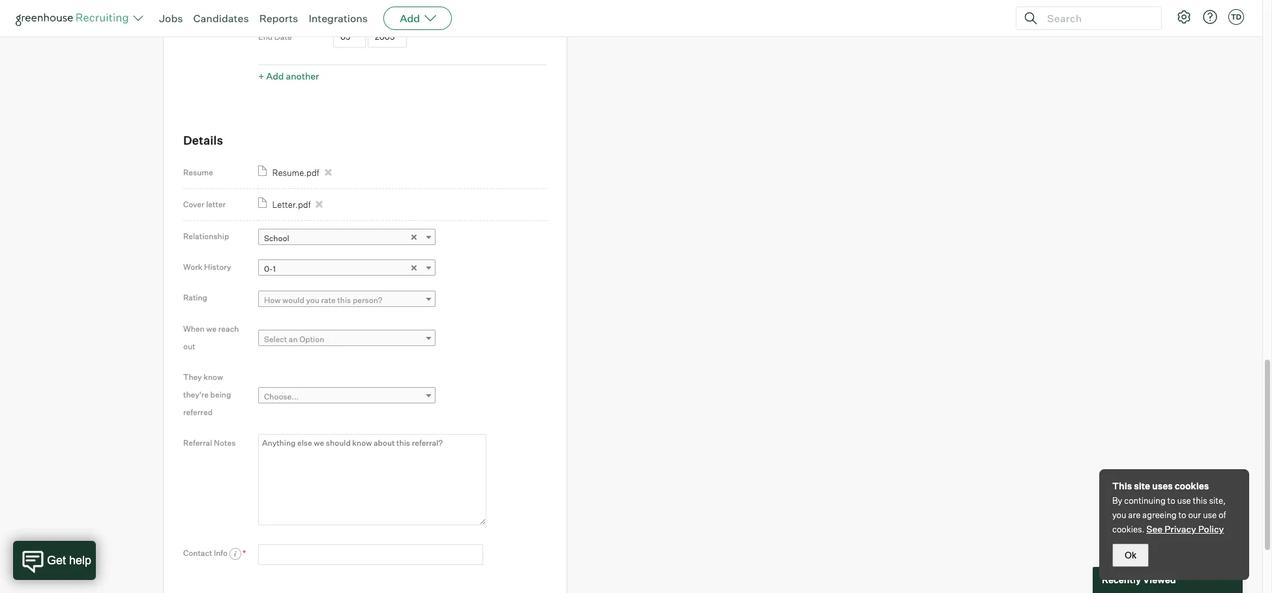 Task type: describe. For each thing, give the bounding box(es) containing it.
0-1 link
[[258, 260, 436, 279]]

option
[[300, 335, 324, 345]]

viewed
[[1143, 575, 1176, 586]]

privacy
[[1165, 524, 1197, 535]]

an
[[289, 335, 298, 345]]

out
[[183, 342, 195, 351]]

date for end date
[[275, 32, 292, 42]]

school
[[264, 234, 289, 243]]

see privacy policy link
[[1147, 524, 1224, 535]]

contact
[[183, 548, 212, 558]]

resume
[[183, 168, 213, 177]]

cookies
[[1175, 481, 1209, 492]]

letter.pdf
[[272, 200, 311, 210]]

history
[[204, 262, 231, 272]]

0 horizontal spatial to
[[1168, 496, 1176, 506]]

Referral Notes text field
[[258, 434, 487, 526]]

notes
[[214, 438, 236, 448]]

you inside by continuing to use this site, you are agreeing to our use of cookies.
[[1113, 510, 1127, 521]]

details
[[183, 133, 223, 148]]

being
[[210, 390, 231, 400]]

we
[[206, 324, 217, 334]]

work
[[183, 262, 203, 272]]

0 vertical spatial you
[[306, 295, 320, 305]]

integrations link
[[309, 12, 368, 25]]

this for rate
[[337, 295, 351, 305]]

start
[[258, 3, 277, 13]]

by continuing to use this site, you are agreeing to our use of cookies.
[[1113, 496, 1227, 535]]

select an option
[[264, 335, 324, 345]]

would
[[282, 295, 305, 305]]

td button
[[1226, 7, 1247, 27]]

add inside popup button
[[400, 12, 420, 25]]

info
[[214, 548, 228, 558]]

1 vertical spatial use
[[1203, 510, 1217, 521]]

our
[[1189, 510, 1202, 521]]

candidates
[[193, 12, 249, 25]]

cover
[[183, 200, 205, 209]]

end date
[[258, 32, 292, 42]]

this
[[1113, 481, 1133, 492]]

yyyy text field for end date
[[368, 27, 407, 48]]

+ add another
[[258, 71, 319, 82]]

0 horizontal spatial use
[[1178, 496, 1192, 506]]

school link
[[258, 229, 436, 248]]

agreeing
[[1143, 510, 1177, 521]]

know
[[204, 372, 223, 382]]

relationship
[[183, 232, 229, 241]]

this for use
[[1193, 496, 1208, 506]]

integrations
[[309, 12, 368, 25]]

jobs
[[159, 12, 183, 25]]

site
[[1134, 481, 1151, 492]]

reports
[[259, 12, 298, 25]]

when we reach out
[[183, 324, 239, 351]]

1
[[273, 264, 276, 274]]

ok button
[[1113, 544, 1149, 567]]

add button
[[384, 7, 452, 30]]

start date
[[258, 3, 296, 13]]

are
[[1129, 510, 1141, 521]]

recently viewed
[[1102, 575, 1176, 586]]

they
[[183, 372, 202, 382]]

choose...
[[264, 392, 299, 402]]



Task type: vqa. For each thing, say whether or not it's contained in the screenshot.
'Activity Feed'
no



Task type: locate. For each thing, give the bounding box(es) containing it.
add inside the education element
[[266, 71, 284, 82]]

+
[[258, 71, 264, 82]]

you left rate
[[306, 295, 320, 305]]

you
[[306, 295, 320, 305], [1113, 510, 1127, 521]]

None text field
[[258, 544, 483, 566]]

use
[[1178, 496, 1192, 506], [1203, 510, 1217, 521]]

recently
[[1102, 575, 1142, 586]]

yyyy text field right mm text box
[[368, 0, 407, 18]]

how would you rate this person? link
[[258, 291, 436, 310]]

yyyy text field right mm text field
[[368, 27, 407, 48]]

this inside by continuing to use this site, you are agreeing to our use of cookies.
[[1193, 496, 1208, 506]]

td button
[[1229, 9, 1245, 25]]

person?
[[353, 295, 383, 305]]

jobs link
[[159, 12, 183, 25]]

to down uses
[[1168, 496, 1176, 506]]

date for start date
[[278, 3, 296, 13]]

this up our
[[1193, 496, 1208, 506]]

date
[[278, 3, 296, 13], [275, 32, 292, 42]]

date right start
[[278, 3, 296, 13]]

referral
[[183, 438, 212, 448]]

education element
[[258, 0, 547, 86]]

another
[[286, 71, 319, 82]]

reports link
[[259, 12, 298, 25]]

Search text field
[[1044, 9, 1150, 28]]

to left our
[[1179, 510, 1187, 521]]

they know they're being referred
[[183, 372, 231, 417]]

1 vertical spatial date
[[275, 32, 292, 42]]

0-1
[[264, 264, 276, 274]]

1 horizontal spatial this
[[1193, 496, 1208, 506]]

use down cookies
[[1178, 496, 1192, 506]]

0 horizontal spatial add
[[266, 71, 284, 82]]

add right +
[[266, 71, 284, 82]]

+ add another link
[[258, 71, 319, 82]]

1 yyyy text field from the top
[[368, 0, 407, 18]]

0 vertical spatial date
[[278, 3, 296, 13]]

reach
[[218, 324, 239, 334]]

this right rate
[[337, 295, 351, 305]]

select
[[264, 335, 287, 345]]

select an option link
[[258, 330, 436, 349]]

ok
[[1125, 551, 1137, 561]]

policy
[[1199, 524, 1224, 535]]

1 horizontal spatial add
[[400, 12, 420, 25]]

use left of
[[1203, 510, 1217, 521]]

1 vertical spatial add
[[266, 71, 284, 82]]

add
[[400, 12, 420, 25], [266, 71, 284, 82]]

0 vertical spatial use
[[1178, 496, 1192, 506]]

see
[[1147, 524, 1163, 535]]

how would you rate this person?
[[264, 295, 383, 305]]

0-
[[264, 264, 273, 274]]

*
[[243, 548, 246, 558]]

end
[[258, 32, 273, 42]]

referred
[[183, 408, 213, 417]]

date right end at the top left of the page
[[275, 32, 292, 42]]

candidates link
[[193, 12, 249, 25]]

YYYY text field
[[368, 0, 407, 18], [368, 27, 407, 48]]

to
[[1168, 496, 1176, 506], [1179, 510, 1187, 521]]

0 horizontal spatial you
[[306, 295, 320, 305]]

0 vertical spatial this
[[337, 295, 351, 305]]

choose... link
[[258, 387, 436, 406]]

MM text field
[[333, 0, 366, 18]]

greenhouse recruiting image
[[16, 10, 133, 26]]

resume.pdf
[[272, 168, 319, 178]]

you down by
[[1113, 510, 1127, 521]]

continuing
[[1125, 496, 1166, 506]]

this
[[337, 295, 351, 305], [1193, 496, 1208, 506]]

0 horizontal spatial this
[[337, 295, 351, 305]]

they're
[[183, 390, 209, 400]]

referral notes
[[183, 438, 236, 448]]

MM text field
[[333, 27, 366, 48]]

1 vertical spatial to
[[1179, 510, 1187, 521]]

1 vertical spatial you
[[1113, 510, 1127, 521]]

1 horizontal spatial you
[[1113, 510, 1127, 521]]

contact info
[[183, 548, 229, 558]]

1 horizontal spatial to
[[1179, 510, 1187, 521]]

1 horizontal spatial use
[[1203, 510, 1217, 521]]

td
[[1231, 12, 1242, 22]]

when
[[183, 324, 205, 334]]

letter
[[206, 200, 226, 209]]

cover letter
[[183, 200, 226, 209]]

yyyy text field for start date
[[368, 0, 407, 18]]

0 vertical spatial yyyy text field
[[368, 0, 407, 18]]

cookies.
[[1113, 524, 1145, 535]]

rating
[[183, 293, 207, 303]]

2 yyyy text field from the top
[[368, 27, 407, 48]]

work history
[[183, 262, 231, 272]]

site,
[[1210, 496, 1226, 506]]

1 vertical spatial yyyy text field
[[368, 27, 407, 48]]

see privacy policy
[[1147, 524, 1224, 535]]

this site uses cookies
[[1113, 481, 1209, 492]]

of
[[1219, 510, 1227, 521]]

by
[[1113, 496, 1123, 506]]

0 vertical spatial add
[[400, 12, 420, 25]]

1 vertical spatial this
[[1193, 496, 1208, 506]]

0 vertical spatial to
[[1168, 496, 1176, 506]]

how
[[264, 295, 281, 305]]

rate
[[321, 295, 336, 305]]

uses
[[1153, 481, 1173, 492]]

add right mm text box
[[400, 12, 420, 25]]

configure image
[[1177, 9, 1192, 25]]



